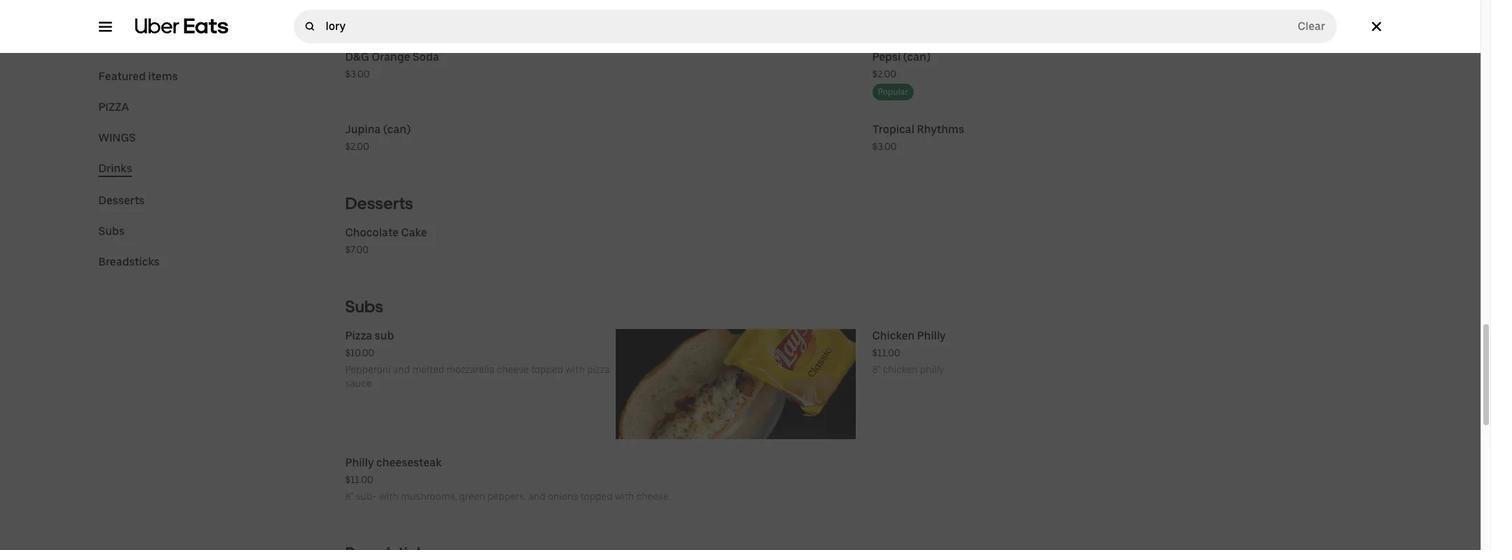 Task type: vqa. For each thing, say whether or not it's contained in the screenshot.
Onions
yes



Task type: locate. For each thing, give the bounding box(es) containing it.
0 horizontal spatial and
[[393, 364, 410, 376]]

items
[[148, 70, 178, 83]]

$2.00 for jupina
[[345, 141, 369, 152]]

(can) right pepsi
[[903, 50, 931, 64]]

desserts button
[[98, 194, 144, 208]]

philly
[[917, 330, 946, 343], [345, 457, 374, 470]]

pizza button
[[98, 101, 129, 114]]

1 horizontal spatial (can)
[[903, 50, 931, 64]]

subs button
[[98, 225, 124, 239]]

0 vertical spatial and
[[393, 364, 410, 376]]

1 horizontal spatial drinks
[[345, 17, 393, 38]]

melted
[[412, 364, 444, 376]]

0 vertical spatial subs
[[98, 225, 124, 238]]

8" for philly cheesesteak
[[345, 491, 354, 503]]

$3.00
[[345, 68, 370, 80], [872, 141, 897, 152]]

1 horizontal spatial with
[[565, 364, 585, 376]]

main navigation menu image
[[98, 20, 112, 34]]

featured items
[[98, 70, 178, 83]]

8" inside the philly cheesesteak $11.00 8" sub- with mushrooms, green peppers, and onions topped with cheese.
[[345, 491, 354, 503]]

$2.00 down jupina
[[345, 141, 369, 152]]

wings button
[[98, 131, 135, 145]]

$2.00 down pepsi
[[872, 68, 896, 80]]

$2.00 inside pepsi (can) $2.00
[[872, 68, 896, 80]]

$11.00 for philly
[[345, 475, 373, 486]]

0 horizontal spatial drinks
[[98, 162, 132, 175]]

and
[[393, 364, 410, 376], [528, 491, 546, 503]]

clear button
[[1298, 20, 1325, 34]]

and left melted
[[393, 364, 410, 376]]

0 horizontal spatial $3.00
[[345, 68, 370, 80]]

$2.00 inside jupina (can) $2.00
[[345, 141, 369, 152]]

chicken
[[883, 364, 918, 376]]

with
[[565, 364, 585, 376], [379, 491, 399, 503], [615, 491, 634, 503]]

desserts up chocolate
[[345, 193, 413, 214]]

and left onions
[[528, 491, 546, 503]]

philly cheesesteak $11.00 8" sub- with mushrooms, green peppers, and onions topped with cheese.
[[345, 457, 670, 503]]

$11.00 inside the philly cheesesteak $11.00 8" sub- with mushrooms, green peppers, and onions topped with cheese.
[[345, 475, 373, 486]]

8" inside chicken philly $11.00 8" chicken philly
[[872, 364, 881, 376]]

drinks down wings button
[[98, 162, 132, 175]]

8"
[[872, 364, 881, 376], [345, 491, 354, 503]]

0 vertical spatial drinks
[[345, 17, 393, 38]]

onions
[[548, 491, 578, 503]]

0 horizontal spatial with
[[379, 491, 399, 503]]

sub
[[375, 330, 394, 343]]

pepsi
[[872, 50, 901, 64]]

philly inside chicken philly $11.00 8" chicken philly
[[917, 330, 946, 343]]

topped inside pizza sub $10.00 pepperoni and melted mozzarella cheese topped with pizza sauce
[[531, 364, 563, 376]]

$11.00 inside chicken philly $11.00 8" chicken philly
[[872, 348, 900, 359]]

1 vertical spatial $3.00
[[872, 141, 897, 152]]

1 vertical spatial and
[[528, 491, 546, 503]]

0 vertical spatial topped
[[531, 364, 563, 376]]

0 horizontal spatial subs
[[98, 225, 124, 238]]

cheese
[[497, 364, 529, 376]]

1 vertical spatial 8"
[[345, 491, 354, 503]]

philly
[[920, 364, 944, 376]]

8" left chicken
[[872, 364, 881, 376]]

1 vertical spatial drinks
[[98, 162, 132, 175]]

desserts down drinks button
[[98, 194, 144, 207]]

$3.00 inside tropical rhythms $3.00
[[872, 141, 897, 152]]

1 vertical spatial (can)
[[383, 123, 411, 136]]

subs down desserts button
[[98, 225, 124, 238]]

1 vertical spatial topped
[[580, 491, 613, 503]]

drinks up d&g
[[345, 17, 393, 38]]

pizza
[[587, 364, 610, 376]]

0 vertical spatial $3.00
[[345, 68, 370, 80]]

8" for chicken philly
[[872, 364, 881, 376]]

chicken
[[872, 330, 915, 343]]

chocolate
[[345, 226, 399, 239]]

philly up philly
[[917, 330, 946, 343]]

pizza
[[345, 330, 372, 343]]

with left pizza
[[565, 364, 585, 376]]

(can) for jupina
[[383, 123, 411, 136]]

$3.00 down d&g
[[345, 68, 370, 80]]

8" left sub-
[[345, 491, 354, 503]]

and inside pizza sub $10.00 pepperoni and melted mozzarella cheese topped with pizza sauce
[[393, 364, 410, 376]]

subs
[[98, 225, 124, 238], [345, 297, 383, 317]]

1 vertical spatial $2.00
[[345, 141, 369, 152]]

0 horizontal spatial 8"
[[345, 491, 354, 503]]

0 horizontal spatial desserts
[[98, 194, 144, 207]]

mozzarella
[[446, 364, 495, 376]]

topped inside the philly cheesesteak $11.00 8" sub- with mushrooms, green peppers, and onions topped with cheese.
[[580, 491, 613, 503]]

1 horizontal spatial topped
[[580, 491, 613, 503]]

(can) for pepsi
[[903, 50, 931, 64]]

with left cheese. on the bottom left
[[615, 491, 634, 503]]

(can) right jupina
[[383, 123, 411, 136]]

0 horizontal spatial $2.00
[[345, 141, 369, 152]]

green
[[459, 491, 485, 503]]

1 horizontal spatial philly
[[917, 330, 946, 343]]

topped
[[531, 364, 563, 376], [580, 491, 613, 503]]

$11.00 down 'chicken'
[[872, 348, 900, 359]]

0 vertical spatial 8"
[[872, 364, 881, 376]]

1 horizontal spatial $3.00
[[872, 141, 897, 152]]

0 horizontal spatial philly
[[345, 457, 374, 470]]

$2.00 for pepsi
[[872, 68, 896, 80]]

(can)
[[903, 50, 931, 64], [383, 123, 411, 136]]

$11.00 up sub-
[[345, 475, 373, 486]]

drinks
[[345, 17, 393, 38], [98, 162, 132, 175]]

$2.00
[[872, 68, 896, 80], [345, 141, 369, 152]]

0 vertical spatial philly
[[917, 330, 946, 343]]

topped right cheese
[[531, 364, 563, 376]]

tropical
[[872, 123, 914, 136]]

desserts inside navigation
[[98, 194, 144, 207]]

with right sub-
[[379, 491, 399, 503]]

1 vertical spatial $11.00
[[345, 475, 373, 486]]

navigation
[[98, 70, 312, 286]]

(can) inside jupina (can) $2.00
[[383, 123, 411, 136]]

1 horizontal spatial $11.00
[[872, 348, 900, 359]]

1 horizontal spatial subs
[[345, 297, 383, 317]]

philly up sub-
[[345, 457, 374, 470]]

2 horizontal spatial with
[[615, 491, 634, 503]]

0 vertical spatial $11.00
[[872, 348, 900, 359]]

0 horizontal spatial $11.00
[[345, 475, 373, 486]]

pizza sub $10.00 pepperoni and melted mozzarella cheese topped with pizza sauce
[[345, 330, 610, 390]]

$11.00
[[872, 348, 900, 359], [345, 475, 373, 486]]

$3.00 down tropical at the right of the page
[[872, 141, 897, 152]]

1 horizontal spatial $2.00
[[872, 68, 896, 80]]

topped right onions
[[580, 491, 613, 503]]

d&g orange soda $3.00
[[345, 50, 439, 80]]

0 vertical spatial (can)
[[903, 50, 931, 64]]

and inside the philly cheesesteak $11.00 8" sub- with mushrooms, green peppers, and onions topped with cheese.
[[528, 491, 546, 503]]

desserts
[[345, 193, 413, 214], [98, 194, 144, 207]]

peppers,
[[487, 491, 526, 503]]

(can) inside pepsi (can) $2.00
[[903, 50, 931, 64]]

0 horizontal spatial topped
[[531, 364, 563, 376]]

subs inside navigation
[[98, 225, 124, 238]]

0 vertical spatial $2.00
[[872, 68, 896, 80]]

1 horizontal spatial and
[[528, 491, 546, 503]]

popular
[[878, 87, 908, 97]]

uber eats home image
[[135, 18, 228, 35]]

cheese.
[[636, 491, 670, 503]]

subs up pizza
[[345, 297, 383, 317]]

0 horizontal spatial (can)
[[383, 123, 411, 136]]

1 horizontal spatial 8"
[[872, 364, 881, 376]]

1 vertical spatial philly
[[345, 457, 374, 470]]

sauce
[[345, 378, 372, 390]]



Task type: describe. For each thing, give the bounding box(es) containing it.
featured items button
[[98, 70, 178, 84]]

jupina
[[345, 123, 381, 136]]

mushrooms,
[[401, 491, 457, 503]]

$3.00 inside d&g orange soda $3.00
[[345, 68, 370, 80]]

orange
[[372, 50, 410, 64]]

$7.00
[[345, 244, 369, 256]]

pepsi (can) $2.00
[[872, 50, 931, 80]]

philly inside the philly cheesesteak $11.00 8" sub- with mushrooms, green peppers, and onions topped with cheese.
[[345, 457, 374, 470]]

1 horizontal spatial desserts
[[345, 193, 413, 214]]

chocolate cake $7.00
[[345, 226, 427, 256]]

rhythms
[[917, 123, 964, 136]]

jupina (can) $2.00
[[345, 123, 411, 152]]

wings
[[98, 131, 135, 145]]

featured
[[98, 70, 145, 83]]

1 vertical spatial subs
[[345, 297, 383, 317]]

breadsticks
[[98, 256, 159, 269]]

$10.00
[[345, 348, 374, 359]]

chicken philly $11.00 8" chicken philly
[[872, 330, 946, 376]]

cake
[[401, 226, 427, 239]]

drinks inside navigation
[[98, 162, 132, 175]]

tropical rhythms $3.00
[[872, 123, 964, 152]]

cheesesteak
[[376, 457, 442, 470]]

d&g
[[345, 50, 369, 64]]

drinks button
[[98, 162, 132, 177]]

with inside pizza sub $10.00 pepperoni and melted mozzarella cheese topped with pizza sauce
[[565, 364, 585, 376]]

clear
[[1298, 20, 1325, 33]]

pepperoni
[[345, 364, 391, 376]]

pizza
[[98, 101, 129, 114]]

soda
[[413, 50, 439, 64]]

sub-
[[356, 491, 377, 503]]

Search in Turn 4 Pizza (500 W Summit Ave) text field
[[326, 20, 1292, 34]]

navigation containing featured items
[[98, 70, 312, 286]]

breadsticks button
[[98, 256, 159, 269]]

$11.00 for chicken
[[872, 348, 900, 359]]



